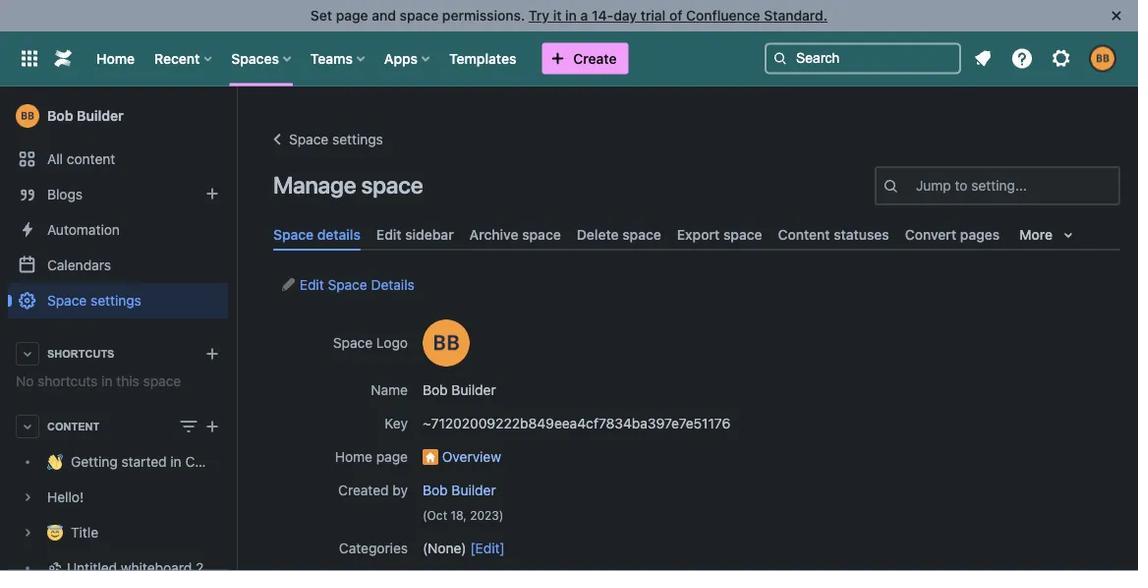 Task type: vqa. For each thing, say whether or not it's contained in the screenshot.
and
yes



Task type: locate. For each thing, give the bounding box(es) containing it.
1 vertical spatial bob builder link
[[423, 482, 496, 499]]

bob builder link up 18,
[[423, 482, 496, 499]]

hello! link
[[8, 480, 228, 515]]

automation
[[47, 222, 120, 238]]

0 vertical spatial space settings link
[[265, 128, 383, 151]]

space right and
[[400, 7, 439, 24]]

builder
[[77, 108, 124, 124], [452, 382, 496, 398], [452, 482, 496, 499]]

1 vertical spatial edit
[[300, 277, 324, 293]]

edit
[[376, 226, 402, 242], [300, 277, 324, 293], [475, 540, 500, 557]]

0 horizontal spatial edit
[[300, 277, 324, 293]]

page right set
[[336, 7, 368, 24]]

0 horizontal spatial bob builder link
[[8, 96, 228, 136]]

(none) edit
[[423, 540, 500, 557]]

create a blog image
[[201, 182, 224, 205]]

bob builder link inside space element
[[8, 96, 228, 136]]

categories
[[339, 540, 408, 557]]

close image
[[1105, 4, 1129, 28]]

1 horizontal spatial page
[[376, 449, 408, 465]]

1 vertical spatial bob
[[423, 382, 448, 398]]

1 vertical spatial content
[[47, 420, 99, 433]]

banner containing home
[[0, 31, 1138, 87]]

key
[[385, 416, 408, 432]]

help icon image
[[1011, 47, 1034, 70]]

hello!
[[47, 489, 84, 505]]

0 vertical spatial page
[[336, 7, 368, 24]]

space inside archive space link
[[522, 226, 561, 242]]

title link
[[8, 515, 228, 551]]

bob inside space element
[[47, 108, 73, 124]]

0 horizontal spatial home
[[96, 50, 135, 66]]

tree containing getting started in confluence
[[8, 444, 258, 571]]

in left a
[[565, 7, 577, 24]]

1 vertical spatial confluence
[[185, 454, 258, 470]]

shortcuts
[[47, 348, 114, 360]]

apps button
[[378, 43, 438, 74]]

bob builder up all content at the top left of the page
[[47, 108, 124, 124]]

1 vertical spatial space settings
[[47, 292, 141, 309]]

confluence inside space element
[[185, 454, 258, 470]]

in inside getting started in confluence link
[[170, 454, 182, 470]]

bob up all
[[47, 108, 73, 124]]

1 vertical spatial page
[[376, 449, 408, 465]]

overview link
[[442, 449, 501, 465]]

confluence image
[[51, 47, 75, 70], [51, 47, 75, 70]]

0 vertical spatial bob
[[47, 108, 73, 124]]

space down calendars
[[47, 292, 87, 309]]

space inside the export space link
[[724, 226, 762, 242]]

builder down space logo
[[452, 382, 496, 398]]

Search settings text field
[[916, 176, 920, 196]]

1 horizontal spatial home
[[335, 449, 373, 465]]

space details link
[[265, 218, 369, 251]]

home up created
[[335, 449, 373, 465]]

0 horizontal spatial space settings link
[[8, 283, 228, 319]]

created by
[[338, 482, 408, 499]]

space inside delete space link
[[623, 226, 661, 242]]

1 horizontal spatial content
[[778, 226, 830, 242]]

space up edit sidebar
[[361, 171, 423, 199]]

edit down 2023)
[[475, 540, 500, 557]]

archive space link
[[462, 218, 569, 251]]

create content image
[[201, 415, 224, 438]]

0 horizontal spatial settings
[[90, 292, 141, 309]]

bob
[[47, 108, 73, 124], [423, 382, 448, 398], [423, 482, 448, 499]]

add shortcut image
[[201, 342, 224, 366]]

details
[[317, 226, 361, 242]]

1 horizontal spatial space settings link
[[265, 128, 383, 151]]

space settings inside space element
[[47, 292, 141, 309]]

1 horizontal spatial bob builder
[[423, 382, 496, 398]]

home page
[[335, 449, 408, 465]]

bob right name
[[423, 382, 448, 398]]

content for content statuses
[[778, 226, 830, 242]]

recent
[[154, 50, 200, 66]]

tab list containing space details
[[265, 218, 1129, 251]]

in
[[565, 7, 577, 24], [101, 373, 113, 389], [170, 454, 182, 470]]

content
[[778, 226, 830, 242], [47, 420, 99, 433]]

space settings up manage space
[[289, 131, 383, 147]]

builder up 2023)
[[452, 482, 496, 499]]

banner
[[0, 31, 1138, 87]]

bob builder down space logo
[[423, 382, 496, 398]]

2 horizontal spatial in
[[565, 7, 577, 24]]

space right the delete
[[623, 226, 661, 242]]

bob builder link up the all content link
[[8, 96, 228, 136]]

tree
[[8, 444, 258, 571]]

bob up (oct
[[423, 482, 448, 499]]

content button
[[8, 409, 228, 444]]

created
[[338, 482, 389, 499]]

1 horizontal spatial in
[[170, 454, 182, 470]]

space settings
[[289, 131, 383, 147], [47, 292, 141, 309]]

teams button
[[305, 43, 372, 74]]

confluence right of on the right top of page
[[686, 7, 761, 24]]

0 horizontal spatial content
[[47, 420, 99, 433]]

1 vertical spatial settings
[[90, 292, 141, 309]]

page down the key
[[376, 449, 408, 465]]

1 horizontal spatial confluence
[[686, 7, 761, 24]]

archive
[[470, 226, 519, 242]]

edit right 'edit' image
[[300, 277, 324, 293]]

edit inside "tab list"
[[376, 226, 402, 242]]

space details
[[273, 226, 361, 242]]

confluence
[[686, 7, 761, 24], [185, 454, 258, 470]]

edit image
[[280, 277, 296, 293]]

2023)
[[470, 508, 504, 522]]

in for no shortcuts in this space
[[101, 373, 113, 389]]

page
[[336, 7, 368, 24], [376, 449, 408, 465]]

builder inside space element
[[77, 108, 124, 124]]

home left recent
[[96, 50, 135, 66]]

space settings link
[[265, 128, 383, 151], [8, 283, 228, 319]]

0 vertical spatial edit
[[376, 226, 402, 242]]

this
[[116, 373, 139, 389]]

builder up content
[[77, 108, 124, 124]]

create
[[573, 50, 617, 66]]

0 vertical spatial bob builder
[[47, 108, 124, 124]]

page for home
[[376, 449, 408, 465]]

space left details on the left of the page
[[328, 277, 367, 293]]

page for set
[[336, 7, 368, 24]]

0 horizontal spatial confluence
[[185, 454, 258, 470]]

0 vertical spatial confluence
[[686, 7, 761, 24]]

try
[[529, 7, 550, 24]]

space right archive
[[522, 226, 561, 242]]

of
[[669, 7, 683, 24]]

space settings link down calendars
[[8, 283, 228, 319]]

settings down the calendars "link"
[[90, 292, 141, 309]]

content up "getting"
[[47, 420, 99, 433]]

space settings link up manage
[[265, 128, 383, 151]]

1 vertical spatial home
[[335, 449, 373, 465]]

0 vertical spatial content
[[778, 226, 830, 242]]

space right this
[[143, 373, 181, 389]]

space up manage
[[289, 131, 329, 147]]

standard.
[[764, 7, 828, 24]]

more button
[[1008, 223, 1092, 247]]

1 horizontal spatial edit
[[376, 226, 402, 242]]

bob builder
[[47, 108, 124, 124], [423, 382, 496, 398]]

space left details
[[273, 226, 314, 242]]

confluence down create content icon
[[185, 454, 258, 470]]

home inside 'link'
[[96, 50, 135, 66]]

1 vertical spatial builder
[[452, 382, 496, 398]]

edit sidebar link
[[369, 218, 462, 251]]

export space link
[[669, 218, 770, 251]]

~71202009222b849eea4cf7834ba397e7e51176
[[423, 416, 731, 432]]

2 vertical spatial bob
[[423, 482, 448, 499]]

delete space
[[577, 226, 661, 242]]

0 horizontal spatial bob builder
[[47, 108, 124, 124]]

space right export
[[724, 226, 762, 242]]

global element
[[12, 31, 761, 86]]

content inside dropdown button
[[47, 420, 99, 433]]

2 vertical spatial in
[[170, 454, 182, 470]]

1 vertical spatial bob builder
[[423, 382, 496, 398]]

overview
[[442, 449, 501, 465]]

0 vertical spatial bob builder link
[[8, 96, 228, 136]]

space
[[289, 131, 329, 147], [273, 226, 314, 242], [328, 277, 367, 293], [47, 292, 87, 309], [333, 335, 373, 351]]

space for delete space
[[623, 226, 661, 242]]

notification icon image
[[971, 47, 995, 70]]

in left this
[[101, 373, 113, 389]]

getting started in confluence link
[[8, 444, 258, 480]]

content for content
[[47, 420, 99, 433]]

0 vertical spatial settings
[[332, 131, 383, 147]]

edit left sidebar
[[376, 226, 402, 242]]

14-
[[592, 7, 614, 24]]

0 horizontal spatial in
[[101, 373, 113, 389]]

2 vertical spatial builder
[[452, 482, 496, 499]]

home for home
[[96, 50, 135, 66]]

sidebar
[[405, 226, 454, 242]]

0 horizontal spatial space settings
[[47, 292, 141, 309]]

set page and space permissions. try it in a 14-day trial of confluence standard.
[[311, 7, 828, 24]]

space settings down calendars
[[47, 292, 141, 309]]

2 vertical spatial edit
[[475, 540, 500, 557]]

in right started
[[170, 454, 182, 470]]

space element
[[0, 87, 258, 571]]

settings icon image
[[1050, 47, 1073, 70]]

jump
[[916, 177, 951, 194]]

1 vertical spatial in
[[101, 373, 113, 389]]

content left statuses
[[778, 226, 830, 242]]

settings
[[332, 131, 383, 147], [90, 292, 141, 309]]

shortcuts
[[38, 373, 98, 389]]

bob inside bob builder (oct 18, 2023)
[[423, 482, 448, 499]]

and
[[372, 7, 396, 24]]

0 horizontal spatial page
[[336, 7, 368, 24]]

0 vertical spatial builder
[[77, 108, 124, 124]]

name
[[371, 382, 408, 398]]

content inside "tab list"
[[778, 226, 830, 242]]

0 vertical spatial home
[[96, 50, 135, 66]]

bob builder (oct 18, 2023)
[[423, 482, 504, 522]]

manage space
[[273, 171, 423, 199]]

settings up manage space
[[332, 131, 383, 147]]

tab list
[[265, 218, 1129, 251]]

1 horizontal spatial space settings
[[289, 131, 383, 147]]

space inside "tab list"
[[273, 226, 314, 242]]

space logo image
[[423, 320, 470, 367]]



Task type: describe. For each thing, give the bounding box(es) containing it.
templates link
[[443, 43, 522, 74]]

set
[[311, 7, 332, 24]]

space for archive space
[[522, 226, 561, 242]]

day
[[614, 7, 637, 24]]

space for manage space
[[361, 171, 423, 199]]

(oct
[[423, 508, 447, 522]]

calendars
[[47, 257, 111, 273]]

tree inside space element
[[8, 444, 258, 571]]

in for getting started in confluence
[[170, 454, 182, 470]]

delete
[[577, 226, 619, 242]]

builder inside bob builder (oct 18, 2023)
[[452, 482, 496, 499]]

delete space link
[[569, 218, 669, 251]]

blogs link
[[8, 177, 228, 212]]

home for home page
[[335, 449, 373, 465]]

export space
[[677, 226, 762, 242]]

permissions.
[[442, 7, 525, 24]]

space logo
[[333, 335, 408, 351]]

trial
[[641, 7, 666, 24]]

0 vertical spatial space settings
[[289, 131, 383, 147]]

content statuses
[[778, 226, 889, 242]]

setting...
[[972, 177, 1027, 194]]

shortcuts button
[[8, 336, 228, 372]]

Search field
[[765, 43, 961, 74]]

export
[[677, 226, 720, 242]]

teams
[[311, 50, 353, 66]]

recent button
[[149, 43, 220, 74]]

title
[[71, 524, 98, 541]]

details
[[371, 277, 415, 293]]

18,
[[451, 508, 467, 522]]

content
[[67, 151, 115, 167]]

all content link
[[8, 142, 228, 177]]

collapse sidebar image
[[214, 96, 258, 136]]

automation link
[[8, 212, 228, 248]]

all content
[[47, 151, 115, 167]]

1 horizontal spatial bob builder link
[[423, 482, 496, 499]]

1 vertical spatial space settings link
[[8, 283, 228, 319]]

content statuses link
[[770, 218, 897, 251]]

edit link
[[470, 540, 505, 557]]

a
[[581, 7, 588, 24]]

try it in a 14-day trial of confluence standard. link
[[529, 7, 828, 24]]

apps
[[384, 50, 418, 66]]

by
[[393, 482, 408, 499]]

it
[[553, 7, 562, 24]]

1 horizontal spatial settings
[[332, 131, 383, 147]]

blogs
[[47, 186, 83, 203]]

2 horizontal spatial edit
[[475, 540, 500, 557]]

0 vertical spatial in
[[565, 7, 577, 24]]

edit space details
[[296, 277, 415, 293]]

edit space details link
[[280, 277, 415, 293]]

getting started in confluence
[[71, 454, 258, 470]]

no shortcuts in this space
[[16, 373, 181, 389]]

edit for edit sidebar
[[376, 226, 402, 242]]

space left the logo
[[333, 335, 373, 351]]

search image
[[773, 51, 788, 66]]

home link
[[90, 43, 141, 74]]

settings inside space element
[[90, 292, 141, 309]]

convert
[[905, 226, 957, 242]]

edit for edit space details
[[300, 277, 324, 293]]

manage
[[273, 171, 356, 199]]

templates
[[449, 50, 516, 66]]

edit sidebar
[[376, 226, 454, 242]]

pages
[[960, 226, 1000, 242]]

more
[[1020, 227, 1053, 243]]

space for export space
[[724, 226, 762, 242]]

space inside space element
[[143, 373, 181, 389]]

spaces
[[231, 50, 279, 66]]

create button
[[542, 43, 629, 74]]

appswitcher icon image
[[18, 47, 41, 70]]

no
[[16, 373, 34, 389]]

spaces button
[[225, 43, 299, 74]]

all
[[47, 151, 63, 167]]

calendars link
[[8, 248, 228, 283]]

bob builder inside 'link'
[[47, 108, 124, 124]]

(none)
[[423, 540, 467, 557]]

logo
[[376, 335, 408, 351]]

convert pages link
[[897, 218, 1008, 251]]

convert pages
[[905, 226, 1000, 242]]

statuses
[[834, 226, 889, 242]]

archive space
[[470, 226, 561, 242]]

change view image
[[177, 415, 201, 438]]

started
[[121, 454, 167, 470]]

to
[[955, 177, 968, 194]]

jump to setting...
[[916, 177, 1027, 194]]

getting
[[71, 454, 118, 470]]



